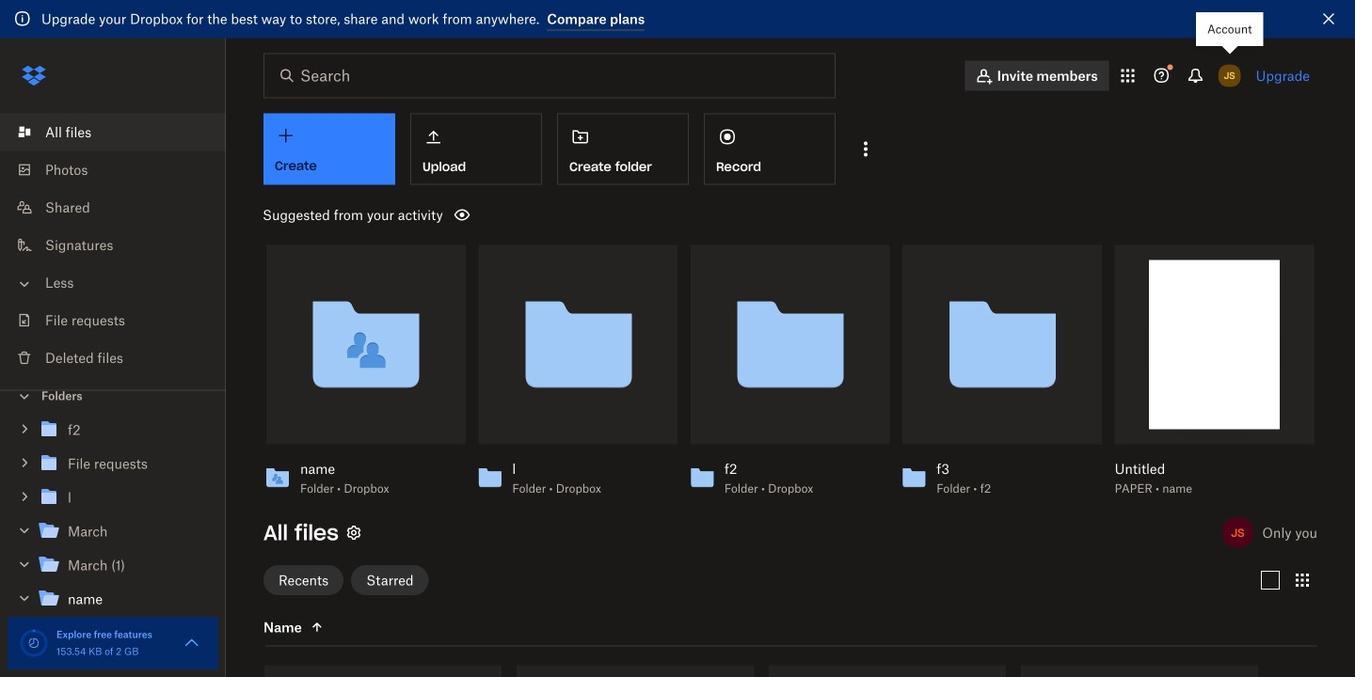 Task type: locate. For each thing, give the bounding box(es) containing it.
folder, file requests row
[[517, 666, 754, 678]]

list item
[[0, 113, 226, 151]]

quota usage progress bar
[[19, 629, 49, 659]]

dropbox image
[[15, 57, 53, 95]]

alert
[[0, 0, 1356, 38]]

list
[[0, 102, 226, 390]]

folder settings image
[[343, 522, 365, 544]]

group
[[0, 410, 226, 631]]



Task type: vqa. For each thing, say whether or not it's contained in the screenshot.
group
yes



Task type: describe. For each thing, give the bounding box(es) containing it.
less image
[[15, 275, 34, 294]]

folder, f2 row
[[265, 666, 502, 678]]

folder, l row
[[769, 666, 1006, 678]]

quota usage image
[[19, 629, 49, 659]]

folder, march row
[[1021, 666, 1259, 678]]

Search in folder "Dropbox" text field
[[300, 64, 796, 87]]



